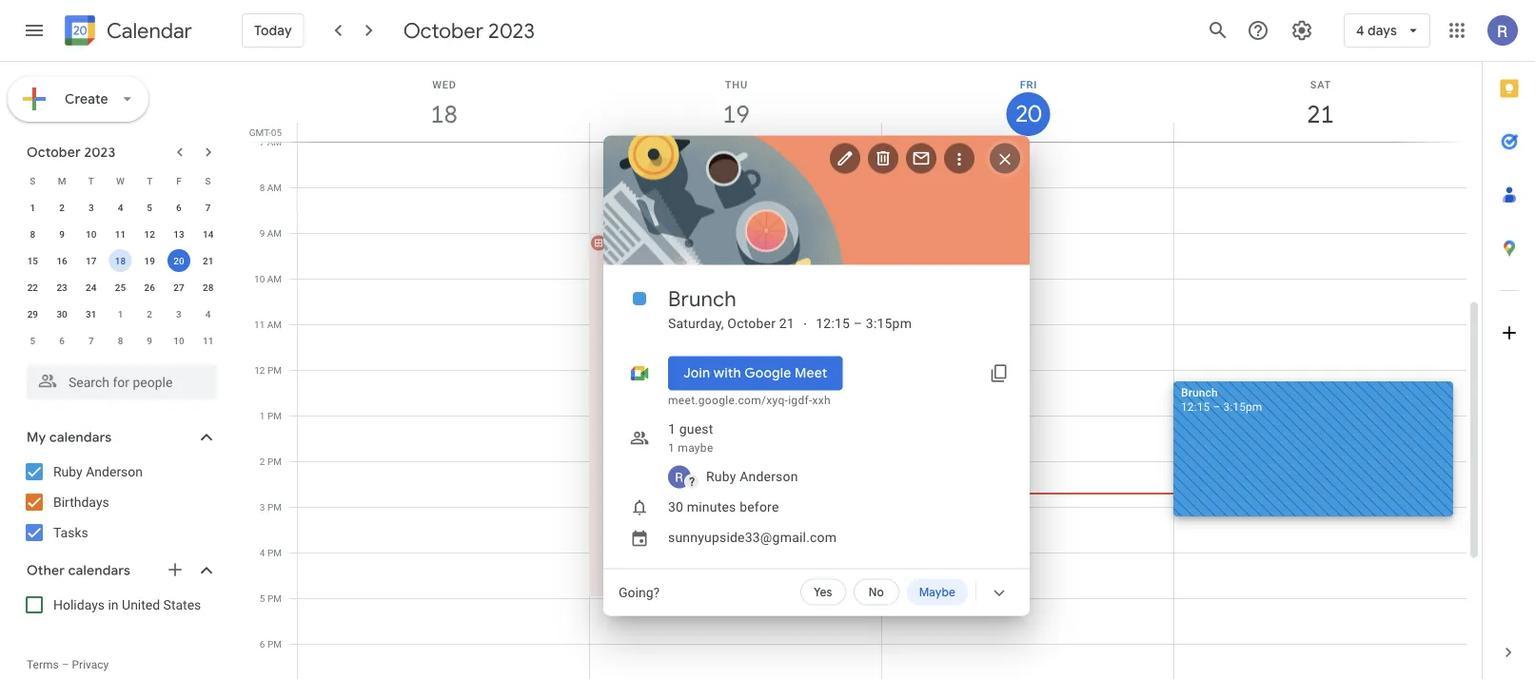 Task type: locate. For each thing, give the bounding box(es) containing it.
igdf-
[[788, 394, 813, 407]]

0 horizontal spatial 8
[[30, 228, 35, 240]]

6 down f
[[176, 202, 182, 213]]

tab list
[[1483, 62, 1536, 626]]

3 for 'november 3' element
[[176, 308, 182, 320]]

1 vertical spatial 2
[[147, 308, 152, 320]]

1 vertical spatial 21
[[203, 255, 214, 267]]

0 horizontal spatial 7
[[88, 335, 94, 347]]

1
[[30, 202, 35, 213], [118, 308, 123, 320], [260, 410, 265, 422], [668, 422, 676, 437], [668, 441, 675, 455]]

0 vertical spatial 3
[[88, 202, 94, 213]]

–
[[854, 316, 863, 332], [1213, 400, 1221, 414], [62, 659, 69, 672]]

calendars inside dropdown button
[[68, 563, 131, 580]]

row up november 1 element
[[18, 274, 223, 301]]

row down 25 element
[[18, 301, 223, 327]]

0 horizontal spatial 19
[[144, 255, 155, 267]]

,
[[678, 238, 681, 251]]

1 pm
[[260, 410, 282, 422]]

october 2023 up wed
[[403, 17, 535, 44]]

gmt-05
[[249, 127, 282, 138]]

9 for november 9 element
[[147, 335, 152, 347]]

11 am
[[254, 319, 282, 330]]

11 for november 11 element
[[203, 335, 214, 347]]

21 element
[[197, 249, 220, 272]]

18 element
[[109, 249, 132, 272]]

1 left guest
[[668, 422, 676, 437]]

2 pm from the top
[[267, 410, 282, 422]]

0 vertical spatial 8
[[260, 182, 265, 193]]

holidays
[[53, 597, 105, 613]]

0 horizontal spatial 21
[[203, 255, 214, 267]]

brunch 12:15 – 3:15pm
[[1181, 386, 1263, 414]]

am up 9 am
[[267, 182, 282, 193]]

1 horizontal spatial october 2023
[[403, 17, 535, 44]]

am for 9 am
[[267, 228, 282, 239]]

9
[[260, 228, 265, 239], [59, 228, 65, 240], [147, 335, 152, 347]]

maybe
[[678, 441, 714, 455]]

october up join with google meet
[[728, 316, 776, 332]]

fri
[[1020, 79, 1038, 90]]

1 horizontal spatial anderson
[[740, 469, 798, 485]]

9 down november 2 element
[[147, 335, 152, 347]]

t
[[88, 175, 94, 187], [147, 175, 153, 187]]

pm down 5 pm
[[267, 639, 282, 650]]

3 up 4 pm
[[260, 502, 265, 513]]

2 horizontal spatial 11
[[254, 319, 265, 330]]

2 down m
[[59, 202, 65, 213]]

19 inside column header
[[722, 99, 749, 130]]

11 for 11 am
[[254, 319, 265, 330]]

21 up "28" at the top left
[[203, 255, 214, 267]]

2 vertical spatial 5
[[260, 593, 265, 605]]

0 horizontal spatial anderson
[[86, 464, 143, 480]]

pm down 4 pm
[[267, 593, 282, 605]]

1 horizontal spatial 5
[[147, 202, 152, 213]]

21 inside 21 column header
[[1306, 99, 1333, 130]]

0 vertical spatial 3:15pm
[[866, 316, 912, 332]]

19 up 26
[[144, 255, 155, 267]]

1 horizontal spatial 2
[[147, 308, 152, 320]]

29 element
[[21, 303, 44, 326]]

grid
[[244, 62, 1482, 680]]

brunch for brunch saturday, october 21 ⋅ 12:15 – 3:15pm
[[668, 286, 737, 313]]

2 down 26 element
[[147, 308, 152, 320]]

2 horizontal spatial 21
[[1306, 99, 1333, 130]]

10 element
[[80, 223, 103, 246]]

12:15
[[816, 316, 850, 332], [1181, 400, 1210, 414]]

1 vertical spatial –
[[1213, 400, 1221, 414]]

21 down the sat
[[1306, 99, 1333, 130]]

ruby up the birthdays
[[53, 464, 83, 480]]

30 element
[[51, 303, 73, 326]]

t right m
[[88, 175, 94, 187]]

0 vertical spatial –
[[854, 316, 863, 332]]

xxh
[[813, 394, 831, 407]]

18
[[429, 99, 456, 130], [115, 255, 126, 267]]

1 horizontal spatial 8
[[118, 335, 123, 347]]

0 horizontal spatial –
[[62, 659, 69, 672]]

2 horizontal spatial 7
[[260, 136, 265, 148]]

30 left minutes
[[668, 500, 684, 516]]

1 horizontal spatial –
[[854, 316, 863, 332]]

2 am from the top
[[267, 182, 282, 193]]

1 vertical spatial 19
[[144, 255, 155, 267]]

5 down 4 pm
[[260, 593, 265, 605]]

4 inside dropdown button
[[1357, 22, 1365, 39]]

am up the "8 am"
[[267, 136, 282, 148]]

0 vertical spatial calendars
[[49, 429, 112, 446]]

6 for 'november 6' "element"
[[59, 335, 65, 347]]

1 up 15 element
[[30, 202, 35, 213]]

1 s from the left
[[30, 175, 36, 187]]

2 vertical spatial 11
[[203, 335, 214, 347]]

0 vertical spatial 10
[[86, 228, 97, 240]]

am down 9 am
[[267, 273, 282, 285]]

yes
[[814, 585, 833, 600]]

18 down wed
[[429, 99, 456, 130]]

2 horizontal spatial 10
[[254, 273, 265, 285]]

30 inside row
[[57, 308, 67, 320]]

f
[[176, 175, 182, 187]]

5 down 29 element
[[30, 335, 35, 347]]

10 am
[[254, 273, 282, 285]]

31 element
[[80, 303, 103, 326]]

None search field
[[0, 358, 236, 400]]

⋅
[[802, 316, 809, 332]]

1 vertical spatial 18
[[115, 255, 126, 267]]

1 down 25 element
[[118, 308, 123, 320]]

0 horizontal spatial 3:15pm
[[866, 316, 912, 332]]

2 s from the left
[[205, 175, 211, 187]]

other calendars button
[[4, 556, 236, 586]]

11 up 18 element
[[115, 228, 126, 240]]

1 horizontal spatial t
[[147, 175, 153, 187]]

row up 18 element
[[18, 221, 223, 248]]

20
[[1014, 99, 1041, 129], [173, 255, 184, 267]]

1 horizontal spatial 19
[[722, 99, 749, 130]]

7 row from the top
[[18, 327, 223, 354]]

november 11 element
[[197, 329, 220, 352]]

24
[[86, 282, 97, 293]]

2 horizontal spatial 2
[[260, 456, 265, 467]]

6 down 30 element
[[59, 335, 65, 347]]

calendar element
[[61, 11, 192, 53]]

row containing 8
[[18, 221, 223, 248]]

0 vertical spatial 6
[[176, 202, 182, 213]]

meet
[[795, 365, 828, 382]]

1 vertical spatial 30
[[668, 500, 684, 516]]

calendars up in at left
[[68, 563, 131, 580]]

1 vertical spatial 3
[[176, 308, 182, 320]]

my
[[27, 429, 46, 446]]

9 inside november 9 element
[[147, 335, 152, 347]]

11 element
[[109, 223, 132, 246]]

row containing 1
[[18, 194, 223, 221]]

4 for "november 4" element
[[205, 308, 211, 320]]

7 down 31 element
[[88, 335, 94, 347]]

w
[[116, 175, 125, 187]]

8 am
[[260, 182, 282, 193]]

my calendars button
[[4, 423, 236, 453]]

12 down 11 am
[[254, 365, 265, 376]]

0 horizontal spatial brunch
[[668, 286, 737, 313]]

no button
[[854, 579, 899, 606]]

0 vertical spatial 2
[[59, 202, 65, 213]]

2 vertical spatial 21
[[779, 316, 795, 332]]

pm for 1 pm
[[267, 410, 282, 422]]

0 horizontal spatial ruby anderson
[[53, 464, 143, 480]]

october 2023 up m
[[27, 144, 116, 161]]

8 up 15 element
[[30, 228, 35, 240]]

0 vertical spatial 12
[[144, 228, 155, 240]]

anderson down my calendars dropdown button
[[86, 464, 143, 480]]

5 pm
[[260, 593, 282, 605]]

am down the "8 am"
[[267, 228, 282, 239]]

0 horizontal spatial 20
[[173, 255, 184, 267]]

11 down "10 am"
[[254, 319, 265, 330]]

birthdays
[[53, 495, 109, 510]]

remove from this calendar image
[[874, 149, 893, 168]]

1 horizontal spatial 2023
[[488, 17, 535, 44]]

other
[[27, 563, 65, 580]]

31
[[86, 308, 97, 320]]

row up 11 element
[[18, 168, 223, 194]]

fri 20
[[1014, 79, 1041, 129]]

row group
[[18, 194, 223, 354]]

2 horizontal spatial –
[[1213, 400, 1221, 414]]

15 element
[[21, 249, 44, 272]]

anderson inside the my calendars list
[[86, 464, 143, 480]]

16
[[57, 255, 67, 267]]

1 horizontal spatial 6
[[176, 202, 182, 213]]

ruby inside ruby anderson, maybe attending tree item
[[706, 469, 736, 485]]

0 vertical spatial 20
[[1014, 99, 1041, 129]]

0 horizontal spatial 12
[[144, 228, 155, 240]]

1 horizontal spatial brunch
[[1181, 386, 1218, 399]]

24 element
[[80, 276, 103, 299]]

10 up 17
[[86, 228, 97, 240]]

18 inside cell
[[115, 255, 126, 267]]

0 vertical spatial 21
[[1306, 99, 1333, 130]]

1 t from the left
[[88, 175, 94, 187]]

ruby up 30 minutes before
[[706, 469, 736, 485]]

row containing s
[[18, 168, 223, 194]]

2 vertical spatial october
[[728, 316, 776, 332]]

ruby
[[53, 464, 83, 480], [706, 469, 736, 485]]

0 vertical spatial 11
[[115, 228, 126, 240]]

2 horizontal spatial 8
[[260, 182, 265, 193]]

1 vertical spatial 10
[[254, 273, 265, 285]]

4 left days
[[1357, 22, 1365, 39]]

3 pm from the top
[[267, 456, 282, 467]]

21 link
[[1299, 92, 1343, 136]]

pm up 1 pm
[[267, 365, 282, 376]]

9 up "10 am"
[[260, 228, 265, 239]]

before
[[740, 500, 779, 516]]

1 vertical spatial 5
[[30, 335, 35, 347]]

– inside brunch 12:15 – 3:15pm
[[1213, 400, 1221, 414]]

14
[[203, 228, 214, 240]]

2 vertical spatial 2
[[260, 456, 265, 467]]

1 am from the top
[[267, 136, 282, 148]]

anderson up before
[[740, 469, 798, 485]]

1 horizontal spatial 9
[[147, 335, 152, 347]]

row containing 22
[[18, 274, 223, 301]]

brunch inside brunch 12:15 – 3:15pm
[[1181, 386, 1218, 399]]

0 vertical spatial 2023
[[488, 17, 535, 44]]

1 horizontal spatial s
[[205, 175, 211, 187]]

2 vertical spatial 8
[[118, 335, 123, 347]]

1 horizontal spatial 18
[[429, 99, 456, 130]]

november 4 element
[[197, 303, 220, 326]]

1 row from the top
[[18, 168, 223, 194]]

calendars right my
[[49, 429, 112, 446]]

9 for 9 am
[[260, 228, 265, 239]]

5 row from the top
[[18, 274, 223, 301]]

12 inside row group
[[144, 228, 155, 240]]

1 horizontal spatial october
[[403, 17, 484, 44]]

30 for 30
[[57, 308, 67, 320]]

2 row from the top
[[18, 194, 223, 221]]

6 inside "element"
[[59, 335, 65, 347]]

19 down thu
[[722, 99, 749, 130]]

17 element
[[80, 249, 103, 272]]

3 row from the top
[[18, 221, 223, 248]]

pm up 4 pm
[[267, 502, 282, 513]]

10 up 11 am
[[254, 273, 265, 285]]

1 horizontal spatial 11
[[203, 335, 214, 347]]

days
[[1368, 22, 1398, 39]]

9 up 16 element
[[59, 228, 65, 240]]

october up m
[[27, 144, 81, 161]]

21 inside the brunch saturday, october 21 ⋅ 12:15 – 3:15pm
[[779, 316, 795, 332]]

thu
[[725, 79, 748, 90]]

8 down november 1 element
[[118, 335, 123, 347]]

calendars inside dropdown button
[[49, 429, 112, 446]]

10 inside grid
[[254, 273, 265, 285]]

s left m
[[30, 175, 36, 187]]

22
[[27, 282, 38, 293]]

maybe
[[919, 585, 956, 600]]

7 am
[[260, 136, 282, 148]]

terms link
[[27, 659, 59, 672]]

november 1 element
[[109, 303, 132, 326]]

11 down "november 4" element
[[203, 335, 214, 347]]

5 am from the top
[[267, 319, 282, 330]]

3 up november 10 element
[[176, 308, 182, 320]]

1 vertical spatial 20
[[173, 255, 184, 267]]

november 3 element
[[167, 303, 190, 326]]

6
[[176, 202, 182, 213], [59, 335, 65, 347], [260, 639, 265, 650]]

4 row from the top
[[18, 248, 223, 274]]

20 down fri
[[1014, 99, 1041, 129]]

am for 8 am
[[267, 182, 282, 193]]

4 down 28 element on the left top of page
[[205, 308, 211, 320]]

30
[[57, 308, 67, 320], [668, 500, 684, 516]]

3
[[88, 202, 94, 213], [176, 308, 182, 320], [260, 502, 265, 513]]

12:15 inside the brunch saturday, october 21 ⋅ 12:15 – 3:15pm
[[816, 316, 850, 332]]

Search for people text field
[[38, 366, 206, 400]]

anderson
[[86, 464, 143, 480], [740, 469, 798, 485]]

5 pm from the top
[[267, 547, 282, 559]]

in
[[108, 597, 119, 613]]

12 inside grid
[[254, 365, 265, 376]]

1 horizontal spatial 21
[[779, 316, 795, 332]]

sunnyupside33@gmail.com
[[668, 530, 837, 546]]

october 2023
[[403, 17, 535, 44], [27, 144, 116, 161]]

1 pm from the top
[[267, 365, 282, 376]]

19 column header
[[589, 62, 883, 142]]

privacy
[[72, 659, 109, 672]]

0 horizontal spatial 30
[[57, 308, 67, 320]]

pm up 5 pm
[[267, 547, 282, 559]]

11 for 11 element
[[115, 228, 126, 240]]

guest
[[679, 422, 714, 437]]

1 vertical spatial 6
[[59, 335, 65, 347]]

9 inside grid
[[260, 228, 265, 239]]

row down w
[[18, 194, 223, 221]]

meet.google.com/xyq-igdf-xxh
[[668, 394, 831, 407]]

0 vertical spatial 19
[[722, 99, 749, 130]]

4 days
[[1357, 22, 1398, 39]]

0 vertical spatial 30
[[57, 308, 67, 320]]

brunch inside the brunch saturday, october 21 ⋅ 12:15 – 3:15pm
[[668, 286, 737, 313]]

row
[[18, 168, 223, 194], [18, 194, 223, 221], [18, 221, 223, 248], [18, 248, 223, 274], [18, 274, 223, 301], [18, 301, 223, 327], [18, 327, 223, 354]]

5 up 12 element
[[147, 202, 152, 213]]

2 horizontal spatial 9
[[260, 228, 265, 239]]

2 vertical spatial 6
[[260, 639, 265, 650]]

8 down the 7 am at the top of page
[[260, 182, 265, 193]]

1 horizontal spatial 12:15
[[1181, 400, 1210, 414]]

1 horizontal spatial 3:15pm
[[1224, 400, 1263, 414]]

12 pm
[[254, 365, 282, 376]]

pm down 1 pm
[[267, 456, 282, 467]]

november 10 element
[[167, 329, 190, 352]]

1 horizontal spatial 20
[[1014, 99, 1041, 129]]

2 vertical spatial 3
[[260, 502, 265, 513]]

4 am from the top
[[267, 273, 282, 285]]

today button
[[242, 8, 304, 53]]

30 down 23
[[57, 308, 67, 320]]

1 vertical spatial 2023
[[84, 144, 116, 161]]

0 horizontal spatial 11
[[115, 228, 126, 240]]

4 up 5 pm
[[260, 547, 265, 559]]

3 am from the top
[[267, 228, 282, 239]]

ruby anderson up the birthdays
[[53, 464, 143, 480]]

0 horizontal spatial 18
[[115, 255, 126, 267]]

2 down 1 pm
[[260, 456, 265, 467]]

20, today element
[[167, 249, 190, 272]]

18 cell
[[106, 248, 135, 274]]

2 horizontal spatial 6
[[260, 639, 265, 650]]

12 up 19 element
[[144, 228, 155, 240]]

october
[[403, 17, 484, 44], [27, 144, 81, 161], [728, 316, 776, 332]]

6 row from the top
[[18, 301, 223, 327]]

5 for 5 pm
[[260, 593, 265, 605]]

s right f
[[205, 175, 211, 187]]

7 left 05
[[260, 136, 265, 148]]

0 horizontal spatial 5
[[30, 335, 35, 347]]

am up 12 pm
[[267, 319, 282, 330]]

t left f
[[147, 175, 153, 187]]

19 inside october 2023 grid
[[144, 255, 155, 267]]

6 inside grid
[[260, 639, 265, 650]]

10
[[86, 228, 97, 240], [254, 273, 265, 285], [173, 335, 184, 347]]

3 up 10 element
[[88, 202, 94, 213]]

row down november 1 element
[[18, 327, 223, 354]]

ruby anderson up before
[[706, 469, 798, 485]]

pm up the "2 pm"
[[267, 410, 282, 422]]

8
[[260, 182, 265, 193], [30, 228, 35, 240], [118, 335, 123, 347]]

3 for 3 pm
[[260, 502, 265, 513]]

1 vertical spatial 12
[[254, 365, 265, 376]]

4 pm from the top
[[267, 502, 282, 513]]

20 down the '13'
[[173, 255, 184, 267]]

1 vertical spatial october 2023
[[27, 144, 116, 161]]

7 pm from the top
[[267, 639, 282, 650]]

4 inside grid
[[260, 547, 265, 559]]

10 for 10 am
[[254, 273, 265, 285]]

0 horizontal spatial october
[[27, 144, 81, 161]]

22 element
[[21, 276, 44, 299]]

12
[[144, 228, 155, 240], [254, 365, 265, 376]]

row group containing 1
[[18, 194, 223, 354]]

6 pm from the top
[[267, 593, 282, 605]]

2 horizontal spatial 5
[[260, 593, 265, 605]]

12 for 12
[[144, 228, 155, 240]]

10 down 'november 3' element
[[173, 335, 184, 347]]

brunch saturday, october 21 ⋅ 12:15 – 3:15pm
[[668, 286, 912, 332]]

row up 25 element
[[18, 248, 223, 274]]

brunch heading
[[668, 286, 737, 313]]

2 vertical spatial 7
[[88, 335, 94, 347]]

october up wed
[[403, 17, 484, 44]]

sat
[[1311, 79, 1332, 90]]

1 vertical spatial calendars
[[68, 563, 131, 580]]

7 up 14 element on the left of page
[[205, 202, 211, 213]]

calendars
[[49, 429, 112, 446], [68, 563, 131, 580]]

1 inside november 1 element
[[118, 308, 123, 320]]

november 6 element
[[51, 329, 73, 352]]

1 horizontal spatial 30
[[668, 500, 684, 516]]

add other calendars image
[[166, 561, 185, 580]]

11
[[115, 228, 126, 240], [254, 319, 265, 330], [203, 335, 214, 347]]

1 horizontal spatial ruby anderson
[[706, 469, 798, 485]]

21 left ⋅
[[779, 316, 795, 332]]

2 vertical spatial 10
[[173, 335, 184, 347]]

19
[[722, 99, 749, 130], [144, 255, 155, 267]]

1 vertical spatial 12:15
[[1181, 400, 1210, 414]]

6 down 5 pm
[[260, 639, 265, 650]]

calendar heading
[[103, 18, 192, 44]]

0 horizontal spatial 10
[[86, 228, 97, 240]]

1 horizontal spatial 10
[[173, 335, 184, 347]]

settings menu image
[[1291, 19, 1314, 42]]

0 horizontal spatial ruby
[[53, 464, 83, 480]]

18 up 25
[[115, 255, 126, 267]]



Task type: describe. For each thing, give the bounding box(es) containing it.
8 for "november 8" element
[[118, 335, 123, 347]]

email event details image
[[912, 149, 931, 168]]

0 horizontal spatial 3
[[88, 202, 94, 213]]

anderson inside tree item
[[740, 469, 798, 485]]

25 element
[[109, 276, 132, 299]]

10 for november 10 element
[[173, 335, 184, 347]]

20 column header
[[882, 62, 1175, 142]]

other calendars
[[27, 563, 131, 580]]

18 inside wed 18
[[429, 99, 456, 130]]

19 link
[[714, 92, 758, 136]]

1 down 12 pm
[[260, 410, 265, 422]]

4 for 4 days
[[1357, 22, 1365, 39]]

2 vertical spatial –
[[62, 659, 69, 672]]

27
[[173, 282, 184, 293]]

pm for 6 pm
[[267, 639, 282, 650]]

14 element
[[197, 223, 220, 246]]

am for 7 am
[[267, 136, 282, 148]]

wed
[[432, 79, 457, 90]]

20 inside cell
[[173, 255, 184, 267]]

20 cell
[[164, 248, 194, 274]]

minutes
[[687, 500, 736, 516]]

2 for 2 pm
[[260, 456, 265, 467]]

05
[[271, 127, 282, 138]]

my calendars list
[[4, 457, 236, 548]]

– inside the brunch saturday, october 21 ⋅ 12:15 – 3:15pm
[[854, 316, 863, 332]]

grid containing 18
[[244, 62, 1482, 680]]

calendar
[[107, 18, 192, 44]]

tasks
[[53, 525, 88, 541]]

4 days button
[[1344, 8, 1431, 53]]

no
[[869, 585, 884, 600]]

29
[[27, 308, 38, 320]]

21 inside 21 element
[[203, 255, 214, 267]]

calendars for my calendars
[[49, 429, 112, 446]]

28 element
[[197, 276, 220, 299]]

ruby anderson, maybe attending tree item
[[642, 462, 1030, 493]]

pm for 12 pm
[[267, 365, 282, 376]]

going?
[[619, 585, 660, 600]]

3:15pm inside brunch 12:15 – 3:15pm
[[1224, 400, 1263, 414]]

9 am
[[260, 228, 282, 239]]

27 element
[[167, 276, 190, 299]]

today
[[254, 22, 292, 39]]

1 guest 1 maybe
[[668, 422, 714, 455]]

26 element
[[138, 276, 161, 299]]

november 7 element
[[80, 329, 103, 352]]

12 for 12 pm
[[254, 365, 265, 376]]

4 up 11 element
[[118, 202, 123, 213]]

26
[[144, 282, 155, 293]]

row containing 5
[[18, 327, 223, 354]]

13 element
[[167, 223, 190, 246]]

sat 21
[[1306, 79, 1333, 130]]

3 pm
[[260, 502, 282, 513]]

12:15 inside brunch 12:15 – 3:15pm
[[1181, 400, 1210, 414]]

join with google meet
[[684, 365, 828, 382]]

november 8 element
[[109, 329, 132, 352]]

october inside the brunch saturday, october 21 ⋅ 12:15 – 3:15pm
[[728, 316, 776, 332]]

join with google meet link
[[668, 357, 843, 391]]

13
[[173, 228, 184, 240]]

pm for 4 pm
[[267, 547, 282, 559]]

12 element
[[138, 223, 161, 246]]

3:15pm inside the brunch saturday, october 21 ⋅ 12:15 – 3:15pm
[[866, 316, 912, 332]]

office hours , 9am
[[612, 238, 707, 251]]

1 vertical spatial october
[[27, 144, 81, 161]]

m
[[58, 175, 66, 187]]

20 inside column header
[[1014, 99, 1041, 129]]

0 vertical spatial october
[[403, 17, 484, 44]]

google
[[745, 365, 792, 382]]

terms
[[27, 659, 59, 672]]

23
[[57, 282, 67, 293]]

2 for november 2 element
[[147, 308, 152, 320]]

30 minutes before
[[668, 500, 779, 516]]

my calendars
[[27, 429, 112, 446]]

16 element
[[51, 249, 73, 272]]

7 for 7 am
[[260, 136, 265, 148]]

hours
[[647, 238, 678, 251]]

0 horizontal spatial 9
[[59, 228, 65, 240]]

brunch for brunch 12:15 – 3:15pm
[[1181, 386, 1218, 399]]

pm for 3 pm
[[267, 502, 282, 513]]

gmt-
[[249, 127, 271, 138]]

10 for 10 element
[[86, 228, 97, 240]]

1 left maybe
[[668, 441, 675, 455]]

4 for 4 pm
[[260, 547, 265, 559]]

2 pm
[[260, 456, 282, 467]]

6 for 6 pm
[[260, 639, 265, 650]]

november 5 element
[[21, 329, 44, 352]]

meet.google.com/xyq-
[[668, 394, 788, 407]]

create
[[65, 90, 108, 108]]

office
[[612, 238, 644, 251]]

row containing 29
[[18, 301, 223, 327]]

maybe button
[[907, 579, 968, 606]]

with
[[714, 365, 742, 382]]

5 for november 5 element
[[30, 335, 35, 347]]

0 horizontal spatial 2023
[[84, 144, 116, 161]]

8 for 8 am
[[260, 182, 265, 193]]

15
[[27, 255, 38, 267]]

30 for 30 minutes before
[[668, 500, 684, 516]]

7 for november 7 element
[[88, 335, 94, 347]]

6 pm
[[260, 639, 282, 650]]

19 element
[[138, 249, 161, 272]]

20 link
[[1007, 92, 1051, 136]]

october 2023 grid
[[18, 168, 223, 354]]

1 vertical spatial 8
[[30, 228, 35, 240]]

states
[[163, 597, 201, 613]]

saturday,
[[668, 316, 724, 332]]

4 pm
[[260, 547, 282, 559]]

ruby anderson inside tree item
[[706, 469, 798, 485]]

1 horizontal spatial 7
[[205, 202, 211, 213]]

28
[[203, 282, 214, 293]]

am for 10 am
[[267, 273, 282, 285]]

terms – privacy
[[27, 659, 109, 672]]

show additional actions image
[[990, 584, 1009, 603]]

yes button
[[800, 579, 846, 606]]

am for 11 am
[[267, 319, 282, 330]]

row containing 15
[[18, 248, 223, 274]]

9am
[[684, 238, 707, 251]]

pm for 2 pm
[[267, 456, 282, 467]]

25
[[115, 282, 126, 293]]

november 2 element
[[138, 303, 161, 326]]

0 horizontal spatial 2
[[59, 202, 65, 213]]

0 vertical spatial 5
[[147, 202, 152, 213]]

pm for 5 pm
[[267, 593, 282, 605]]

23 element
[[51, 276, 73, 299]]

calendars for other calendars
[[68, 563, 131, 580]]

united
[[122, 597, 160, 613]]

create button
[[8, 76, 148, 122]]

2 t from the left
[[147, 175, 153, 187]]

main drawer image
[[23, 19, 46, 42]]

18 column header
[[297, 62, 590, 142]]

21 column header
[[1174, 62, 1467, 142]]

17
[[86, 255, 97, 267]]

18 link
[[422, 92, 466, 136]]

november 9 element
[[138, 329, 161, 352]]

privacy link
[[72, 659, 109, 672]]

wed 18
[[429, 79, 457, 130]]

thu 19
[[722, 79, 749, 130]]

holidays in united states
[[53, 597, 201, 613]]

ruby inside the my calendars list
[[53, 464, 83, 480]]

join
[[684, 365, 710, 382]]

ruby anderson inside the my calendars list
[[53, 464, 143, 480]]



Task type: vqa. For each thing, say whether or not it's contained in the screenshot.


